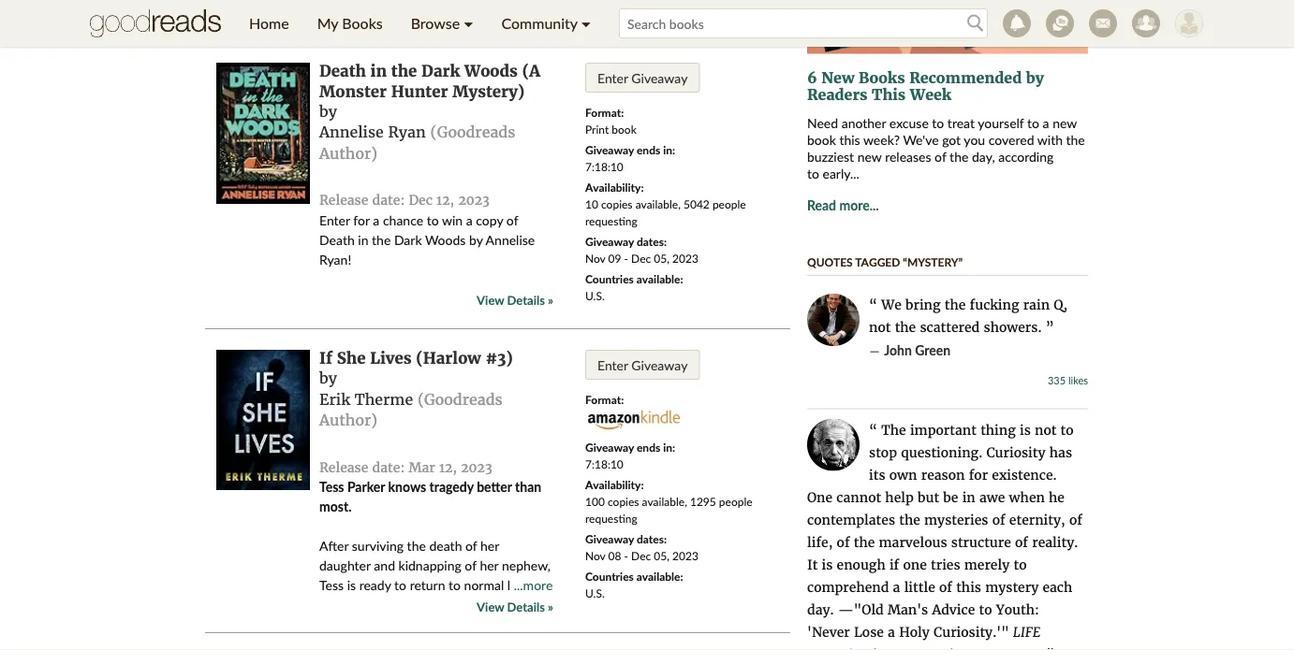 Task type: vqa. For each thing, say whether or not it's contained in the screenshot.
We've
yes



Task type: describe. For each thing, give the bounding box(es) containing it.
0 horizontal spatial books
[[342, 14, 383, 32]]

format: for format: print book giveaway ends in: 7:18:09 availability: 10 copies available,         5042 people requesting giveaway dates: nov 09         - dec 05, 2023 countries available: u.s.
[[585, 105, 624, 119]]

we bring the fucking rain q, not the scattered showers.
[[869, 297, 1068, 336]]

for inside enter for a chance to win a copy of death in the dark woods by annelise ryan!
[[353, 212, 370, 228]]

buzziest
[[807, 149, 854, 165]]

comprehend
[[807, 579, 889, 596]]

we've
[[903, 132, 939, 148]]

date: for lives
[[372, 459, 405, 476]]

release           date: mar 12, 2023
[[319, 459, 492, 476]]

the right with
[[1066, 132, 1085, 148]]

community ▾ button
[[487, 0, 605, 47]]

kindle book image
[[585, 408, 681, 432]]

books inside 6 new books recommended by readers this week
[[859, 69, 905, 87]]

view details »
[[477, 293, 553, 308]]

author) for if she lives (harlow #3)
[[319, 411, 378, 430]]

u.s. inside giveaway ends in: 7:18:09 availability: 100 copies available,         1295 people requesting giveaway dates: nov 08         - dec 05, 2023 countries available: u.s.
[[585, 587, 605, 601]]

life,
[[807, 534, 833, 551]]

parker
[[347, 479, 385, 495]]

the
[[881, 422, 906, 439]]

week?
[[863, 132, 900, 148]]

nov inside giveaway ends in: 7:18:09 availability: 100 copies available,         1295 people requesting giveaway dates: nov 08         - dec 05, 2023 countries available: u.s.
[[585, 550, 605, 563]]

need another excuse to treat yourself to a new book this week? we've got you covered with the buzziest new releases of the day, according to early...
[[807, 115, 1085, 181]]

nov inside format: print book giveaway ends in: 7:18:09 availability: 10 copies available,         5042 people requesting giveaway dates: nov 09         - dec 05, 2023 countries available: u.s.
[[585, 251, 605, 265]]

of down tries
[[939, 579, 952, 596]]

new
[[821, 69, 855, 87]]

quotes tagged "mystery"
[[807, 255, 963, 269]]

my group discussions image
[[1046, 9, 1074, 37]]

if
[[319, 348, 332, 368]]

of up the reality.
[[1069, 512, 1083, 529]]

1 vertical spatial her
[[480, 558, 499, 574]]

a down if
[[893, 579, 900, 596]]

readers
[[807, 85, 868, 104]]

12, for (harlow
[[439, 459, 457, 476]]

monster
[[319, 81, 387, 101]]

the important thing is not to stop questioning. curiosity has its own reason for existence. one cannot help but be in awe when he contemplates the mysteries of eternity, of life, of the marvelous structure of reality. it is enough if one tries merely to comprehend a little of this mystery each day.  —"old man's advice to youth: 'never lose a holy curiosity.'"
[[807, 422, 1083, 641]]

(goodreads for (harlow
[[418, 390, 503, 409]]

tragedy
[[429, 479, 474, 495]]

community
[[502, 14, 578, 32]]

erik therme link
[[319, 390, 413, 409]]

erik
[[319, 390, 350, 409]]

magazine
[[807, 647, 867, 651]]

by inside enter for a chance to win a copy of death in the dark woods by annelise ryan!
[[469, 232, 483, 248]]

structure
[[951, 534, 1011, 551]]

ryan!
[[319, 252, 351, 268]]

of right death on the bottom of the page
[[465, 538, 477, 554]]

1 vertical spatial is
[[822, 557, 833, 574]]

another
[[842, 115, 886, 131]]

» inside ...more view details »
[[548, 600, 553, 615]]

be
[[943, 490, 958, 506]]

100
[[585, 495, 605, 509]]

important
[[910, 422, 977, 439]]

countries inside format: print book giveaway ends in: 7:18:09 availability: 10 copies available,         5042 people requesting giveaway dates: nov 09         - dec 05, 2023 countries available: u.s.
[[585, 272, 634, 286]]

quotes tagged "mystery" link
[[807, 255, 963, 269]]

the inside death in the dark woods (a monster hunter mystery)
[[391, 61, 417, 81]]

woods inside enter for a chance to win a copy of death in the dark woods by annelise ryan!
[[425, 232, 466, 248]]

inbox image
[[1089, 9, 1117, 37]]

by down if
[[319, 369, 337, 388]]

death inside enter for a chance to win a copy of death in the dark woods by annelise ryan!
[[319, 232, 355, 248]]

enter giveaway for if she lives (harlow #3)
[[597, 357, 688, 373]]

—"old
[[838, 602, 884, 619]]

2023 up better
[[461, 459, 492, 476]]

this inside need another excuse to treat yourself to a new book this week? we've got you covered with the buzziest new releases of the day, according to early...
[[839, 132, 860, 148]]

each
[[1043, 579, 1073, 596]]

of right life,
[[837, 534, 850, 551]]

my books link
[[303, 0, 397, 47]]

copies inside giveaway ends in: 7:18:09 availability: 100 copies available,         1295 people requesting giveaway dates: nov 08         - dec 05, 2023 countries available: u.s.
[[608, 495, 639, 509]]

#3)
[[485, 348, 513, 368]]

my
[[317, 14, 338, 32]]

enter for if she lives (harlow #3)
[[597, 357, 628, 373]]

advice
[[932, 602, 975, 619]]

1295
[[690, 495, 716, 509]]

scattered
[[920, 320, 980, 336]]

more...
[[840, 197, 879, 213]]

a left chance
[[373, 212, 380, 228]]

2023 inside giveaway ends in: 7:18:09 availability: 100 copies available,         1295 people requesting giveaway dates: nov 08         - dec 05, 2023 countries available: u.s.
[[672, 550, 698, 563]]

if
[[890, 557, 899, 574]]

need
[[807, 115, 838, 131]]

▾ for community ▾
[[581, 14, 591, 32]]

read more...
[[807, 197, 879, 213]]

death
[[429, 538, 462, 554]]

the up marvelous
[[899, 512, 920, 529]]

by down monster
[[319, 102, 337, 121]]

of down eternity,
[[1015, 534, 1028, 551]]

normal
[[464, 578, 504, 594]]

likes
[[1068, 375, 1088, 387]]

death in the dark woods (a monster hunter mystery) link
[[319, 61, 540, 101]]

» inside view details » link
[[548, 293, 553, 308]]

ends inside giveaway ends in: 7:18:09 availability: 100 copies available,         1295 people requesting giveaway dates: nov 08         - dec 05, 2023 countries available: u.s.
[[637, 441, 660, 455]]

in inside death in the dark woods (a monster hunter mystery)
[[370, 61, 387, 81]]

showers.
[[984, 320, 1042, 336]]

335
[[1048, 375, 1066, 387]]

daughter
[[319, 558, 371, 574]]

day, according
[[972, 149, 1054, 165]]

people inside giveaway ends in: 7:18:09 availability: 100 copies available,         1295 people requesting giveaway dates: nov 08         - dec 05, 2023 countries available: u.s.
[[719, 495, 753, 509]]

we
[[881, 297, 902, 314]]

excuse
[[890, 115, 929, 131]]

of up normal
[[465, 558, 476, 574]]

dates: inside giveaway ends in: 7:18:09 availability: 100 copies available,         1295 people requesting giveaway dates: nov 08         - dec 05, 2023 countries available: u.s.
[[637, 533, 667, 546]]

7:18:09 inside format: print book giveaway ends in: 7:18:09 availability: 10 copies available,         5042 people requesting giveaway dates: nov 09         - dec 05, 2023 countries available: u.s.
[[585, 160, 624, 173]]

woods inside death in the dark woods (a monster hunter mystery)
[[464, 61, 518, 81]]

0 vertical spatial is
[[1020, 422, 1031, 439]]

dark inside enter for a chance to win a copy of death in the dark woods by annelise ryan!
[[394, 232, 422, 248]]

6 new books recommended by readers this week
[[807, 69, 1044, 104]]

annelise ryan link
[[319, 123, 426, 142]]

book inside format: print book giveaway ends in: 7:18:09 availability: 10 copies available,         5042 people requesting giveaway dates: nov 09         - dec 05, 2023 countries available: u.s.
[[612, 122, 637, 136]]

print
[[585, 122, 609, 136]]

dec inside giveaway ends in: 7:18:09 availability: 100 copies available,         1295 people requesting giveaway dates: nov 08         - dec 05, 2023 countries available: u.s.
[[631, 550, 651, 563]]

5042
[[684, 197, 710, 211]]

to up with
[[1027, 115, 1040, 131]]

marvelous
[[879, 534, 947, 551]]

" ― john green
[[869, 320, 1054, 359]]

day.
[[807, 602, 834, 619]]

enter inside enter for a chance to win a copy of death in the dark woods by annelise ryan!
[[319, 212, 350, 228]]

she
[[337, 348, 366, 368]]

to right return
[[449, 578, 461, 594]]

available, inside format: print book giveaway ends in: 7:18:09 availability: 10 copies available,         5042 people requesting giveaway dates: nov 09         - dec 05, 2023 countries available: u.s.
[[636, 197, 681, 211]]

0 vertical spatial her
[[480, 538, 499, 554]]

contemplates
[[807, 512, 895, 529]]

q,
[[1054, 297, 1068, 314]]

cannot
[[837, 490, 881, 506]]

chance
[[383, 212, 423, 228]]

if she lives by erik therme image
[[216, 350, 310, 491]]

dark inside death in the dark woods (a monster hunter mystery)
[[421, 61, 460, 81]]

has
[[1050, 445, 1072, 461]]

rain
[[1023, 297, 1050, 314]]

releases
[[885, 149, 931, 165]]

335 likes link
[[1048, 375, 1088, 387]]

to up mystery
[[1014, 557, 1027, 574]]

tess parker knows tragedy better than most.
[[319, 479, 542, 515]]

2023 up copy
[[458, 192, 490, 209]]

not inside we bring the fucking rain q, not the scattered showers.
[[869, 320, 891, 336]]

05, inside giveaway ends in: 7:18:09 availability: 100 copies available,         1295 people requesting giveaway dates: nov 08         - dec 05, 2023 countries available: u.s.
[[654, 550, 670, 563]]

annelise inside enter for a chance to win a copy of death in the dark woods by annelise ryan!
[[486, 232, 535, 248]]

▾ for browse ▾
[[464, 14, 473, 32]]

you
[[964, 132, 985, 148]]

(goodreads author) for the
[[319, 123, 515, 163]]

browse ▾
[[411, 14, 473, 32]]

available: inside format: print book giveaway ends in: 7:18:09 availability: 10 copies available,         5042 people requesting giveaway dates: nov 09         - dec 05, 2023 countries available: u.s.
[[637, 272, 683, 286]]

Search for books to add to your shelves search field
[[619, 8, 988, 38]]

surviving
[[352, 538, 404, 554]]

giveaways
[[205, 13, 271, 26]]

eternity,
[[1009, 512, 1066, 529]]

enter giveaway for death in the dark woods (a monster hunter mystery)
[[597, 70, 688, 86]]

0 vertical spatial dec
[[409, 192, 433, 209]]

ends inside format: print book giveaway ends in: 7:18:09 availability: 10 copies available,         5042 people requesting giveaway dates: nov 09         - dec 05, 2023 countries available: u.s.
[[637, 143, 660, 156]]

not inside the important thing is not to stop questioning. curiosity has its own reason for existence. one cannot help but be in awe when he contemplates the mysteries of eternity, of life, of the marvelous structure of reality. it is enough if one tries merely to comprehend a little of this mystery each day.  —"old man's advice to youth: 'never lose a holy curiosity.'"
[[1035, 422, 1057, 439]]

yourself
[[978, 115, 1024, 131]]

curiosity.'"
[[934, 624, 1009, 641]]



Task type: locate. For each thing, give the bounding box(es) containing it.
1 vertical spatial in
[[358, 232, 369, 248]]

format: up kindle book image
[[585, 393, 624, 406]]

1 vertical spatial (goodreads author)
[[319, 390, 503, 430]]

copies inside format: print book giveaway ends in: 7:18:09 availability: 10 copies available,         5042 people requesting giveaway dates: nov 09         - dec 05, 2023 countries available: u.s.
[[601, 197, 633, 211]]

nov
[[585, 251, 605, 265], [585, 550, 605, 563]]

the up scattered
[[945, 297, 966, 314]]

one
[[903, 557, 927, 574]]

335 likes
[[1048, 375, 1088, 387]]

0 vertical spatial this
[[839, 132, 860, 148]]

1 vertical spatial view details » link
[[477, 597, 553, 617]]

2 view details » link from the top
[[477, 597, 553, 617]]

death up ryan! at left
[[319, 232, 355, 248]]

of right copy
[[506, 212, 518, 228]]

2 vertical spatial dec
[[631, 550, 651, 563]]

to down and at the bottom left of page
[[394, 578, 406, 594]]

is inside after surviving the death of her daughter and kidnapping of her nephew, tess is ready to return to normal l
[[347, 578, 356, 594]]

7:18:09 down print
[[585, 160, 624, 173]]

1 7:18:09 from the top
[[585, 160, 624, 173]]

curiosity
[[987, 445, 1046, 461]]

this
[[872, 85, 906, 104]]

0 vertical spatial details
[[507, 293, 545, 308]]

availability: inside format: print book giveaway ends in: 7:18:09 availability: 10 copies available,         5042 people requesting giveaway dates: nov 09         - dec 05, 2023 countries available: u.s.
[[585, 180, 644, 194]]

1 vertical spatial available:
[[637, 570, 683, 584]]

- inside giveaway ends in: 7:18:09 availability: 100 copies available,         1295 people requesting giveaway dates: nov 08         - dec 05, 2023 countries available: u.s.
[[624, 550, 628, 563]]

0 vertical spatial tess
[[319, 479, 344, 495]]

book inside need another excuse to treat yourself to a new book this week? we've got you covered with the buzziest new releases of the day, according to early...
[[807, 132, 836, 148]]

man's
[[888, 602, 928, 619]]

read more... link
[[807, 197, 879, 213]]

1 horizontal spatial this
[[956, 579, 981, 596]]

1 view from the top
[[477, 293, 504, 308]]

0 vertical spatial 12,
[[436, 192, 454, 209]]

1 requesting from the top
[[585, 214, 638, 228]]

2 ▾ from the left
[[581, 14, 591, 32]]

mystery
[[985, 579, 1039, 596]]

1 author) from the top
[[319, 144, 378, 163]]

this inside the important thing is not to stop questioning. curiosity has its own reason for existence. one cannot help but be in awe when he contemplates the mysteries of eternity, of life, of the marvelous structure of reality. it is enough if one tries merely to comprehend a little of this mystery each day.  —"old man's advice to youth: 'never lose a holy curiosity.'"
[[956, 579, 981, 596]]

death in the dark woods by annelise ryan image
[[216, 63, 310, 204]]

09
[[608, 251, 621, 265]]

1 vertical spatial nov
[[585, 550, 605, 563]]

0 vertical spatial -
[[624, 251, 628, 265]]

0 vertical spatial death
[[319, 61, 366, 81]]

enter up kindle book image
[[597, 357, 628, 373]]

1 vertical spatial 12,
[[439, 459, 457, 476]]

0 vertical spatial date:
[[372, 192, 405, 209]]

to up curiosity.'"
[[979, 602, 992, 619]]

one
[[807, 490, 833, 506]]

in: inside format: print book giveaway ends in: 7:18:09 availability: 10 copies available,         5042 people requesting giveaway dates: nov 09         - dec 05, 2023 countries available: u.s.
[[663, 143, 675, 156]]

2 availability: from the top
[[585, 479, 644, 492]]

0 vertical spatial copies
[[601, 197, 633, 211]]

1 view details » link from the top
[[477, 291, 553, 311]]

view details » link up "#3)" on the bottom of the page
[[477, 291, 553, 311]]

1 vertical spatial 05,
[[654, 550, 670, 563]]

1 vertical spatial date:
[[372, 459, 405, 476]]

of inside enter for a chance to win a copy of death in the dark woods by annelise ryan!
[[506, 212, 518, 228]]

the down "got" at the right of the page
[[950, 149, 969, 165]]

release up the parker
[[319, 459, 368, 476]]

requesting inside giveaway ends in: 7:18:09 availability: 100 copies available,         1295 people requesting giveaway dates: nov 08         - dec 05, 2023 countries available: u.s.
[[585, 512, 638, 526]]

0 vertical spatial people
[[713, 197, 746, 211]]

date: up chance
[[372, 192, 405, 209]]

countries down '08'
[[585, 570, 634, 584]]

view up "#3)" on the bottom of the page
[[477, 293, 504, 308]]

dark up the hunter
[[421, 61, 460, 81]]

author) down the annelise ryan
[[319, 144, 378, 163]]

0 horizontal spatial in
[[358, 232, 369, 248]]

this down another
[[839, 132, 860, 148]]

1 horizontal spatial is
[[822, 557, 833, 574]]

2 ends from the top
[[637, 441, 660, 455]]

albert einstein image
[[807, 419, 860, 472]]

people right the 5042
[[713, 197, 746, 211]]

date: for the
[[372, 192, 405, 209]]

"
[[1046, 320, 1054, 336]]

lose
[[854, 624, 884, 641]]

05, right '08'
[[654, 550, 670, 563]]

availability: up 100
[[585, 479, 644, 492]]

2 format: from the top
[[585, 393, 624, 406]]

0 vertical spatial author)
[[319, 144, 378, 163]]

date: up knows
[[372, 459, 405, 476]]

(goodreads
[[430, 123, 515, 142], [418, 390, 503, 409]]

05, right the 09
[[654, 251, 670, 265]]

tess inside after surviving the death of her daughter and kidnapping of her nephew, tess is ready to return to normal l
[[319, 578, 344, 594]]

»
[[548, 293, 553, 308], [548, 600, 553, 615]]

a up with
[[1043, 115, 1049, 131]]

enter giveaway link
[[585, 63, 700, 93], [585, 350, 700, 380]]

0 vertical spatial in
[[370, 61, 387, 81]]

1 in: from the top
[[663, 143, 675, 156]]

lives
[[370, 348, 412, 368]]

1 vertical spatial details
[[507, 600, 545, 615]]

0 vertical spatial books
[[342, 14, 383, 32]]

- inside format: print book giveaway ends in: 7:18:09 availability: 10 copies available,         5042 people requesting giveaway dates: nov 09         - dec 05, 2023 countries available: u.s.
[[624, 251, 628, 265]]

requesting inside format: print book giveaway ends in: 7:18:09 availability: 10 copies available,         5042 people requesting giveaway dates: nov 09         - dec 05, 2023 countries available: u.s.
[[585, 214, 638, 228]]

12, for dark
[[436, 192, 454, 209]]

enter giveaway link up print
[[585, 63, 700, 93]]

dates: inside format: print book giveaway ends in: 7:18:09 availability: 10 copies available,         5042 people requesting giveaway dates: nov 09         - dec 05, 2023 countries available: u.s.
[[637, 235, 667, 248]]

enter giveaway up print
[[597, 70, 688, 86]]

2 enter giveaway link from the top
[[585, 350, 700, 380]]

and
[[374, 558, 395, 574]]

2 dates: from the top
[[637, 533, 667, 546]]

0 vertical spatial not
[[869, 320, 891, 336]]

to
[[932, 115, 944, 131], [1027, 115, 1040, 131], [427, 212, 439, 228], [1061, 422, 1074, 439], [1014, 557, 1027, 574], [394, 578, 406, 594], [449, 578, 461, 594], [979, 602, 992, 619]]

recommended
[[909, 69, 1022, 87]]

2 view from the top
[[477, 600, 504, 615]]

" up stop
[[869, 422, 881, 439]]

2 horizontal spatial is
[[1020, 422, 1031, 439]]

2 » from the top
[[548, 600, 553, 615]]

2 - from the top
[[624, 550, 628, 563]]

0 vertical spatial available,
[[636, 197, 681, 211]]

woods up mystery)
[[464, 61, 518, 81]]

to left win on the top of the page
[[427, 212, 439, 228]]

(harlow
[[416, 348, 481, 368]]

dark down chance
[[394, 232, 422, 248]]

annelise
[[319, 123, 384, 142], [486, 232, 535, 248]]

death up monster
[[319, 61, 366, 81]]

available, left 1295
[[642, 495, 687, 509]]

1 countries from the top
[[585, 272, 634, 286]]

annelise down copy
[[486, 232, 535, 248]]

to up has
[[1061, 422, 1074, 439]]

format: up print
[[585, 105, 624, 119]]

0 vertical spatial (goodreads
[[430, 123, 515, 142]]

1 vertical spatial dates:
[[637, 533, 667, 546]]

1 vertical spatial countries
[[585, 570, 634, 584]]

enter giveaway link for if she lives (harlow #3)
[[585, 350, 700, 380]]

2 " from the top
[[869, 422, 881, 439]]

available, left the 5042
[[636, 197, 681, 211]]

2 release from the top
[[319, 459, 368, 476]]

"
[[869, 297, 881, 314], [869, 422, 881, 439]]

1 horizontal spatial not
[[1035, 422, 1057, 439]]

1 vertical spatial copies
[[608, 495, 639, 509]]

1 horizontal spatial book
[[807, 132, 836, 148]]

new down week? at the right of the page
[[858, 149, 882, 165]]

reason
[[921, 467, 965, 484]]

1 vertical spatial view
[[477, 600, 504, 615]]

2 tess from the top
[[319, 578, 344, 594]]

2 vertical spatial in
[[962, 490, 976, 506]]

own
[[889, 467, 917, 484]]

it
[[807, 557, 818, 574]]

tess up most.
[[319, 479, 344, 495]]

john green image
[[807, 294, 860, 347]]

10
[[585, 197, 598, 211]]

2023 inside format: print book giveaway ends in: 7:18:09 availability: 10 copies available,         5042 people requesting giveaway dates: nov 09         - dec 05, 2023 countries available: u.s.
[[672, 251, 698, 265]]

details down ...more 'link'
[[507, 600, 545, 615]]

0 vertical spatial enter giveaway
[[597, 70, 688, 86]]

1 dates: from the top
[[637, 235, 667, 248]]

friend requests image
[[1132, 9, 1160, 37]]

book
[[612, 122, 637, 136], [807, 132, 836, 148]]

1 ▾ from the left
[[464, 14, 473, 32]]

requesting down "10"
[[585, 214, 638, 228]]

0 vertical spatial u.s.
[[585, 289, 605, 302]]

by
[[1026, 69, 1044, 87], [319, 102, 337, 121], [469, 232, 483, 248], [319, 369, 337, 388]]

available, inside giveaway ends in: 7:18:09 availability: 100 copies available,         1295 people requesting giveaway dates: nov 08         - dec 05, 2023 countries available: u.s.
[[642, 495, 687, 509]]

▾ right 'browse'
[[464, 14, 473, 32]]

0 horizontal spatial annelise
[[319, 123, 384, 142]]

6 new books recommended by readers this week link
[[807, 69, 1088, 104]]

1 horizontal spatial books
[[859, 69, 905, 87]]

0 horizontal spatial book
[[612, 122, 637, 136]]

0 vertical spatial enter giveaway link
[[585, 63, 700, 93]]

1 enter giveaway link from the top
[[585, 63, 700, 93]]

new up with
[[1053, 115, 1077, 131]]

release for death in the dark woods (a monster hunter mystery)
[[319, 192, 368, 209]]

0 vertical spatial 05,
[[654, 251, 670, 265]]

1 ends from the top
[[637, 143, 660, 156]]

most.
[[319, 499, 352, 515]]

the up the kidnapping
[[407, 538, 426, 554]]

countries inside giveaway ends in: 7:18:09 availability: 100 copies available,         1295 people requesting giveaway dates: nov 08         - dec 05, 2023 countries available: u.s.
[[585, 570, 634, 584]]

2 requesting from the top
[[585, 512, 638, 526]]

enter giveaway up kindle book image
[[597, 357, 688, 373]]

menu
[[235, 0, 605, 47]]

0 vertical spatial view
[[477, 293, 504, 308]]

0 vertical spatial view details » link
[[477, 291, 553, 311]]

availability: inside giveaway ends in: 7:18:09 availability: 100 copies available,         1295 people requesting giveaway dates: nov 08         - dec 05, 2023 countries available: u.s.
[[585, 479, 644, 492]]

1 vertical spatial dark
[[394, 232, 422, 248]]

2 7:18:09 from the top
[[585, 458, 624, 472]]

1 - from the top
[[624, 251, 628, 265]]

0 vertical spatial release
[[319, 192, 368, 209]]

enter giveaway link for death in the dark woods (a monster hunter mystery)
[[585, 63, 700, 93]]

2 horizontal spatial in
[[962, 490, 976, 506]]

- right '08'
[[624, 550, 628, 563]]

2 date: from the top
[[372, 459, 405, 476]]

" for the
[[869, 422, 881, 439]]

community ▾
[[502, 14, 591, 32]]

the up enough
[[854, 534, 875, 551]]

1 death from the top
[[319, 61, 366, 81]]

2 in: from the top
[[663, 441, 675, 455]]

1 horizontal spatial ▾
[[581, 14, 591, 32]]

release
[[319, 192, 368, 209], [319, 459, 368, 476]]

of
[[935, 149, 946, 165], [506, 212, 518, 228], [992, 512, 1005, 529], [1069, 512, 1083, 529], [837, 534, 850, 551], [1015, 534, 1028, 551], [465, 538, 477, 554], [465, 558, 476, 574], [939, 579, 952, 596]]

browse ▾ button
[[397, 0, 487, 47]]

view inside ...more view details »
[[477, 600, 504, 615]]

dec right '08'
[[631, 550, 651, 563]]

of down awe
[[992, 512, 1005, 529]]

week
[[910, 85, 952, 104]]

0 horizontal spatial new
[[858, 149, 882, 165]]

1 05, from the top
[[654, 251, 670, 265]]

for left chance
[[353, 212, 370, 228]]

1 vertical spatial ends
[[637, 441, 660, 455]]

0 vertical spatial in:
[[663, 143, 675, 156]]

u.s. inside format: print book giveaway ends in: 7:18:09 availability: 10 copies available,         5042 people requesting giveaway dates: nov 09         - dec 05, 2023 countries available: u.s.
[[585, 289, 605, 302]]

2 enter giveaway from the top
[[597, 357, 688, 373]]

when
[[1009, 490, 1045, 506]]

(goodreads for dark
[[430, 123, 515, 142]]

" down the tagged
[[869, 297, 881, 314]]

1 nov from the top
[[585, 251, 605, 265]]

0 horizontal spatial this
[[839, 132, 860, 148]]

0 horizontal spatial is
[[347, 578, 356, 594]]

with
[[1037, 132, 1063, 148]]

1 vertical spatial woods
[[425, 232, 466, 248]]

help
[[885, 490, 914, 506]]

2023 down 1295
[[672, 550, 698, 563]]

08
[[608, 550, 621, 563]]

0 vertical spatial »
[[548, 293, 553, 308]]

got
[[942, 132, 961, 148]]

better
[[477, 479, 512, 495]]

dec right the 09
[[631, 251, 651, 265]]

1 vertical spatial tess
[[319, 578, 344, 594]]

enter giveaway link up kindle book image
[[585, 350, 700, 380]]

book down need
[[807, 132, 836, 148]]

0 vertical spatial available:
[[637, 272, 683, 286]]

by down notifications icon
[[1026, 69, 1044, 87]]

details inside ...more view details »
[[507, 600, 545, 615]]

1 vertical spatial books
[[859, 69, 905, 87]]

copies right 100
[[608, 495, 639, 509]]

nov left the 09
[[585, 251, 605, 265]]

a inside need another excuse to treat yourself to a new book this week? we've got you covered with the buzziest new releases of the day, according to early...
[[1043, 115, 1049, 131]]

if she lives (harlow #3)
[[319, 348, 513, 368]]

0 horizontal spatial ▾
[[464, 14, 473, 32]]

1 release from the top
[[319, 192, 368, 209]]

therme
[[355, 390, 413, 409]]

7:18:09 inside giveaway ends in: 7:18:09 availability: 100 copies available,         1295 people requesting giveaway dates: nov 08         - dec 05, 2023 countries available: u.s.
[[585, 458, 624, 472]]

in up monster
[[370, 61, 387, 81]]

12, up win on the top of the page
[[436, 192, 454, 209]]

1 vertical spatial -
[[624, 550, 628, 563]]

1 vertical spatial 7:18:09
[[585, 458, 624, 472]]

copies right "10"
[[601, 197, 633, 211]]

7:18:09 up 100
[[585, 458, 624, 472]]

2 vertical spatial is
[[347, 578, 356, 594]]

death in the dark woods (a monster hunter mystery)
[[319, 61, 540, 101]]

books right new
[[859, 69, 905, 87]]

u.s. right ...more
[[585, 587, 605, 601]]

0 vertical spatial format:
[[585, 105, 624, 119]]

view details » link down l at bottom
[[477, 597, 553, 617]]

for inside the important thing is not to stop questioning. curiosity has its own reason for existence. one cannot help but be in awe when he contemplates the mysteries of eternity, of life, of the marvelous structure of reality. it is enough if one tries merely to comprehend a little of this mystery each day.  —"old man's advice to youth: 'never lose a holy curiosity.'"
[[969, 467, 988, 484]]

in right "be"
[[962, 490, 976, 506]]

0 vertical spatial (goodreads author)
[[319, 123, 515, 163]]

win
[[442, 212, 463, 228]]

in inside the important thing is not to stop questioning. curiosity has its own reason for existence. one cannot help but be in awe when he contemplates the mysteries of eternity, of life, of the marvelous structure of reality. it is enough if one tries merely to comprehend a little of this mystery each day.  —"old man's advice to youth: 'never lose a holy curiosity.'"
[[962, 490, 976, 506]]

1 vertical spatial requesting
[[585, 512, 638, 526]]

0 vertical spatial new
[[1053, 115, 1077, 131]]

6
[[807, 69, 817, 87]]

erik therme
[[319, 390, 413, 409]]

1 vertical spatial »
[[548, 600, 553, 615]]

by inside 6 new books recommended by readers this week
[[1026, 69, 1044, 87]]

after surviving the death of her daughter and kidnapping of her nephew, tess is ready to return to normal l
[[319, 538, 551, 594]]

(goodreads author) for lives
[[319, 390, 503, 430]]

05,
[[654, 251, 670, 265], [654, 550, 670, 563]]

1 » from the top
[[548, 293, 553, 308]]

thing
[[981, 422, 1016, 439]]

1 enter giveaway from the top
[[597, 70, 688, 86]]

enter up print
[[597, 70, 628, 86]]

for up awe
[[969, 467, 988, 484]]

release for if she lives (harlow #3)
[[319, 459, 368, 476]]

not up ―
[[869, 320, 891, 336]]

1 tess from the top
[[319, 479, 344, 495]]

return
[[410, 578, 445, 594]]

notifications image
[[1003, 9, 1031, 37]]

1 vertical spatial "
[[869, 422, 881, 439]]

"mystery"
[[903, 255, 963, 269]]

2023 down the 5042
[[672, 251, 698, 265]]

(goodreads down (harlow
[[418, 390, 503, 409]]

ready
[[359, 578, 391, 594]]

2 05, from the top
[[654, 550, 670, 563]]

1 vertical spatial enter
[[319, 212, 350, 228]]

2 available: from the top
[[637, 570, 683, 584]]

menu containing home
[[235, 0, 605, 47]]

a right win on the top of the page
[[466, 212, 473, 228]]

countries
[[585, 272, 634, 286], [585, 570, 634, 584]]

home
[[249, 14, 289, 32]]

availability: up "10"
[[585, 180, 644, 194]]

covered
[[989, 132, 1034, 148]]

woods
[[464, 61, 518, 81], [425, 232, 466, 248]]

―
[[869, 342, 880, 359]]

green
[[915, 342, 951, 358]]

2 author) from the top
[[319, 411, 378, 430]]

1 vertical spatial people
[[719, 495, 753, 509]]

to inside enter for a chance to win a copy of death in the dark woods by annelise ryan!
[[427, 212, 439, 228]]

2 vertical spatial enter
[[597, 357, 628, 373]]

the inside enter for a chance to win a copy of death in the dark woods by annelise ryan!
[[372, 232, 391, 248]]

Search books text field
[[619, 8, 988, 38]]

in down release           date: dec 12, 2023
[[358, 232, 369, 248]]

youth:
[[996, 602, 1039, 619]]

tess inside "tess parker knows tragedy better than most."
[[319, 479, 344, 495]]

1 vertical spatial u.s.
[[585, 587, 605, 601]]

0 vertical spatial dates:
[[637, 235, 667, 248]]

1 vertical spatial author)
[[319, 411, 378, 430]]

1 vertical spatial in:
[[663, 441, 675, 455]]

-
[[624, 251, 628, 265], [624, 550, 628, 563]]

1 vertical spatial annelise
[[486, 232, 535, 248]]

(goodreads author) down if she lives (harlow #3) link
[[319, 390, 503, 430]]

mar
[[409, 459, 435, 476]]

1 vertical spatial enter giveaway link
[[585, 350, 700, 380]]

" for we
[[869, 297, 881, 314]]

format: for format:
[[585, 393, 624, 406]]

1 availability: from the top
[[585, 180, 644, 194]]

enter
[[597, 70, 628, 86], [319, 212, 350, 228], [597, 357, 628, 373]]

1 vertical spatial release
[[319, 459, 368, 476]]

mystery)
[[453, 81, 525, 101]]

if she lives (harlow #3) link
[[319, 348, 513, 368]]

1 " from the top
[[869, 297, 881, 314]]

of inside need another excuse to treat yourself to a new book this week? we've got you covered with the buzziest new releases of the day, according to early...
[[935, 149, 946, 165]]

enter for a chance to win a copy of death in the dark woods by annelise ryan!
[[319, 212, 535, 268]]

books right "my"
[[342, 14, 383, 32]]

2 nov from the top
[[585, 550, 605, 563]]

woods down win on the top of the page
[[425, 232, 466, 248]]

1 horizontal spatial for
[[969, 467, 988, 484]]

0 vertical spatial countries
[[585, 272, 634, 286]]

1 (goodreads author) from the top
[[319, 123, 515, 163]]

u.s.
[[585, 289, 605, 302], [585, 587, 605, 601]]

1 u.s. from the top
[[585, 289, 605, 302]]

release up ryan! at left
[[319, 192, 368, 209]]

05, inside format: print book giveaway ends in: 7:18:09 availability: 10 copies available,         5042 people requesting giveaway dates: nov 09         - dec 05, 2023 countries available: u.s.
[[654, 251, 670, 265]]

is down daughter
[[347, 578, 356, 594]]

copy
[[476, 212, 503, 228]]

(goodreads down mystery)
[[430, 123, 515, 142]]

1 available: from the top
[[637, 272, 683, 286]]

death inside death in the dark woods (a monster hunter mystery)
[[319, 61, 366, 81]]

a right lose
[[888, 624, 895, 641]]

0 horizontal spatial not
[[869, 320, 891, 336]]

bob builder image
[[1175, 9, 1203, 37]]

people right 1295
[[719, 495, 753, 509]]

1 vertical spatial not
[[1035, 422, 1057, 439]]

2 (goodreads author) from the top
[[319, 390, 503, 430]]

1 format: from the top
[[585, 105, 624, 119]]

a
[[1043, 115, 1049, 131], [373, 212, 380, 228], [466, 212, 473, 228], [893, 579, 900, 596], [888, 624, 895, 641]]

2 u.s. from the top
[[585, 587, 605, 601]]

0 vertical spatial enter
[[597, 70, 628, 86]]

people inside format: print book giveaway ends in: 7:18:09 availability: 10 copies available,         5042 people requesting giveaway dates: nov 09         - dec 05, 2023 countries available: u.s.
[[713, 197, 746, 211]]

in: inside giveaway ends in: 7:18:09 availability: 100 copies available,         1295 people requesting giveaway dates: nov 08         - dec 05, 2023 countries available: u.s.
[[663, 441, 675, 455]]

- right the 09
[[624, 251, 628, 265]]

(a
[[522, 61, 540, 81]]

to up "got" at the right of the page
[[932, 115, 944, 131]]

the inside after surviving the death of her daughter and kidnapping of her nephew, tess is ready to return to normal l
[[407, 538, 426, 554]]

dec inside format: print book giveaway ends in: 7:18:09 availability: 10 copies available,         5042 people requesting giveaway dates: nov 09         - dec 05, 2023 countries available: u.s.
[[631, 251, 651, 265]]

1 vertical spatial death
[[319, 232, 355, 248]]

people
[[713, 197, 746, 211], [719, 495, 753, 509]]

0 vertical spatial 7:18:09
[[585, 160, 624, 173]]

the up the hunter
[[391, 61, 417, 81]]

awe
[[979, 490, 1005, 506]]

1 vertical spatial availability:
[[585, 479, 644, 492]]

view down normal
[[477, 600, 504, 615]]

author) for death in the dark woods (a monster hunter mystery)
[[319, 144, 378, 163]]

availability:
[[585, 180, 644, 194], [585, 479, 644, 492]]

enter for death in the dark woods (a monster hunter mystery)
[[597, 70, 628, 86]]

0 vertical spatial ends
[[637, 143, 660, 156]]

0 horizontal spatial for
[[353, 212, 370, 228]]

available: inside giveaway ends in: 7:18:09 availability: 100 copies available,         1295 people requesting giveaway dates: nov 08         - dec 05, 2023 countries available: u.s.
[[637, 570, 683, 584]]

the up john
[[895, 320, 916, 336]]

is right it
[[822, 557, 833, 574]]

1 vertical spatial (goodreads
[[418, 390, 503, 409]]

mysteries
[[924, 512, 988, 529]]

2 countries from the top
[[585, 570, 634, 584]]

dec up chance
[[409, 192, 433, 209]]

annelise down monster
[[319, 123, 384, 142]]

1 vertical spatial enter giveaway
[[597, 357, 688, 373]]

book right print
[[612, 122, 637, 136]]

1 details from the top
[[507, 293, 545, 308]]

death
[[319, 61, 366, 81], [319, 232, 355, 248]]

u.s. right view details »
[[585, 289, 605, 302]]

1 vertical spatial this
[[956, 579, 981, 596]]

2 death from the top
[[319, 232, 355, 248]]

format: inside format: print book giveaway ends in: 7:18:09 availability: 10 copies available,         5042 people requesting giveaway dates: nov 09         - dec 05, 2023 countries available: u.s.
[[585, 105, 624, 119]]

0 vertical spatial availability:
[[585, 180, 644, 194]]

0 vertical spatial woods
[[464, 61, 518, 81]]

in inside enter for a chance to win a copy of death in the dark woods by annelise ryan!
[[358, 232, 369, 248]]

2 details from the top
[[507, 600, 545, 615]]

1 horizontal spatial annelise
[[486, 232, 535, 248]]

1 date: from the top
[[372, 192, 405, 209]]



